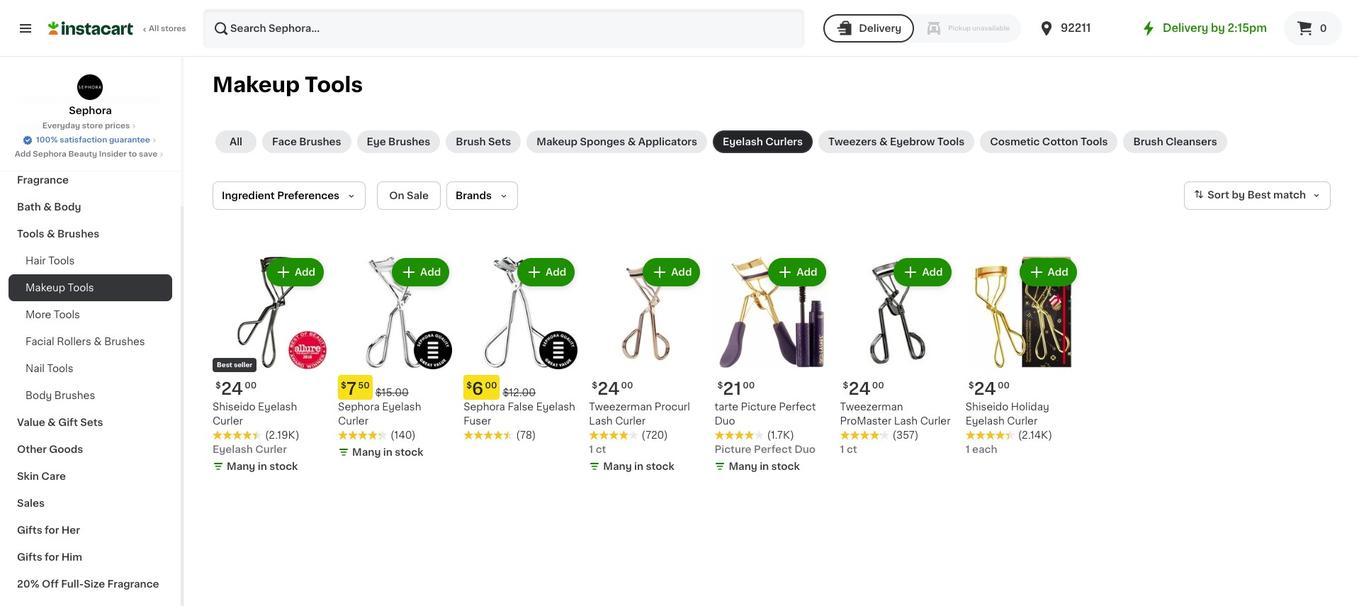 Task type: describe. For each thing, give the bounding box(es) containing it.
stores
[[161, 25, 186, 33]]

add button for tarte picture perfect duo
[[770, 259, 825, 285]]

face brushes link
[[262, 130, 351, 153]]

facial rollers & brushes
[[26, 337, 145, 347]]

24 for tweezerman procurl lash curler
[[598, 381, 620, 397]]

curlers
[[766, 137, 803, 147]]

cosmetic cotton tools
[[990, 137, 1108, 147]]

instacart logo image
[[48, 20, 133, 37]]

all link
[[215, 130, 257, 153]]

add sephora beauty insider to save link
[[15, 149, 166, 160]]

preferences
[[277, 191, 340, 201]]

delivery for delivery
[[859, 23, 902, 33]]

stock for picture perfect duo
[[772, 462, 800, 471]]

sephora false eyelash fuser
[[464, 402, 575, 426]]

in down (140)
[[383, 447, 393, 457]]

sephora link
[[69, 74, 112, 118]]

bath & body
[[17, 202, 81, 212]]

$6.00 original price: $12.00 element
[[464, 375, 578, 400]]

1 vertical spatial duo
[[795, 445, 816, 454]]

add for tweezerman procurl lash curler
[[671, 267, 692, 277]]

by for sort
[[1232, 190, 1245, 200]]

face brushes
[[272, 137, 341, 147]]

add sephora beauty insider to save
[[15, 150, 158, 158]]

holiday inside shiseido holiday eyelash curler
[[1011, 402, 1050, 412]]

brushes for body brushes
[[54, 391, 95, 400]]

& inside makeup sponges & applicators link
[[628, 137, 636, 147]]

& inside facial rollers & brushes link
[[94, 337, 102, 347]]

eyelash curlers link
[[713, 130, 813, 153]]

20% off full-size fragrance
[[17, 579, 159, 589]]

tools right cotton at the top right of the page
[[1081, 137, 1108, 147]]

cosmetic cotton tools link
[[980, 130, 1118, 153]]

tweezerman for procurl
[[589, 402, 652, 412]]

6 product group from the left
[[840, 255, 955, 457]]

add button for tweezerman promaster lash curler
[[896, 259, 950, 285]]

$ 24 00 for shiseido eyelash curler
[[215, 381, 257, 397]]

$7.50 original price: $15.00 element
[[338, 375, 452, 400]]

0
[[1320, 23, 1327, 33]]

false
[[508, 402, 534, 412]]

makeup left sponges
[[537, 137, 578, 147]]

sort
[[1208, 190, 1230, 200]]

(1.7k)
[[767, 430, 794, 440]]

100% satisfaction guarantee
[[36, 136, 150, 144]]

$ for tweezerman promaster lash curler
[[843, 381, 849, 390]]

insider
[[99, 150, 127, 158]]

curler down (2.19k)
[[255, 445, 287, 454]]

other goods
[[17, 444, 83, 454]]

20%
[[17, 579, 39, 589]]

0 button
[[1284, 11, 1343, 45]]

tweezers
[[829, 137, 877, 147]]

lists link
[[9, 35, 172, 63]]

24 for tweezerman promaster lash curler
[[849, 381, 871, 397]]

stock for eyelash curler
[[269, 462, 298, 471]]

fragrance inside fragrance link
[[17, 175, 69, 185]]

product group containing 7
[[338, 255, 452, 462]]

24 for shiseido eyelash curler
[[221, 381, 243, 397]]

1 each
[[966, 445, 998, 454]]

tools & brushes link
[[9, 220, 172, 247]]

in for eyelash curler
[[258, 462, 267, 471]]

sales
[[17, 498, 45, 508]]

cosmetic
[[990, 137, 1040, 147]]

(2.19k)
[[265, 430, 300, 440]]

brush cleansers link
[[1124, 130, 1228, 153]]

1 for tweezerman promaster lash curler
[[840, 445, 845, 454]]

add button for shiseido holiday eyelash curler
[[1021, 259, 1076, 285]]

tools up the face brushes link
[[305, 74, 363, 95]]

seller
[[234, 362, 252, 368]]

tarte picture perfect duo
[[715, 402, 816, 426]]

sephora inside 'link'
[[33, 150, 67, 158]]

hair tools link
[[9, 247, 172, 274]]

delivery by 2:15pm
[[1163, 23, 1267, 33]]

00 for tarte picture perfect duo
[[743, 381, 755, 390]]

$ 7 50 $15.00 sephora eyelash curler
[[338, 381, 421, 426]]

many for picture perfect duo
[[729, 462, 758, 471]]

4 product group from the left
[[589, 255, 703, 476]]

many in stock down (140)
[[352, 447, 424, 457]]

brushes down the "bath & body" link
[[57, 229, 99, 239]]

brushes up nail tools link
[[104, 337, 145, 347]]

by for delivery
[[1211, 23, 1226, 33]]

gift
[[58, 417, 78, 427]]

on sale button
[[377, 181, 441, 210]]

duo inside tarte picture perfect duo
[[715, 416, 735, 426]]

lash for (357)
[[894, 416, 918, 426]]

ct for tweezerman promaster lash curler
[[847, 445, 857, 454]]

body brushes link
[[9, 382, 172, 409]]

sets inside brush sets link
[[488, 137, 511, 147]]

brush sets
[[456, 137, 511, 147]]

size
[[84, 579, 105, 589]]

(357)
[[893, 430, 919, 440]]

92211 button
[[1038, 9, 1124, 48]]

many in stock for eyelash curler
[[227, 462, 298, 471]]

makeup down hair tools
[[26, 283, 65, 293]]

24 for shiseido holiday eyelash curler
[[974, 381, 997, 397]]

add inside 'link'
[[15, 150, 31, 158]]

picture perfect duo
[[715, 445, 816, 454]]

party
[[59, 94, 87, 104]]

service type group
[[824, 14, 1021, 43]]

curler inside tweezerman procurl lash curler
[[615, 416, 646, 426]]

1 ct for tweezerman promaster lash curler
[[840, 445, 857, 454]]

more
[[26, 310, 51, 320]]

brushes for face brushes
[[299, 137, 341, 147]]

stock for 1 ct
[[646, 462, 675, 471]]

hair for hair care
[[17, 148, 38, 158]]

& for tools & brushes
[[47, 229, 55, 239]]

$ 21 00
[[718, 381, 755, 397]]

eyelash down shiseido eyelash curler
[[213, 445, 253, 454]]

$ for tweezerman procurl lash curler
[[592, 381, 598, 390]]

0 horizontal spatial holiday
[[17, 94, 57, 104]]

sephora down holiday party ready beauty
[[69, 106, 112, 116]]

tools down bath
[[17, 229, 44, 239]]

best match
[[1248, 190, 1306, 200]]

tweezerman for promaster
[[840, 402, 903, 412]]

lists
[[40, 44, 64, 54]]

cleansers
[[1166, 137, 1218, 147]]

tweezers & eyebrow tools
[[829, 137, 965, 147]]

$12.00
[[503, 388, 536, 398]]

gifts for her link
[[9, 517, 172, 544]]

makeup up the all link
[[213, 74, 300, 95]]

value & gift sets
[[17, 417, 103, 427]]

$ for shiseido eyelash curler
[[215, 381, 221, 390]]

everyday store prices link
[[42, 120, 138, 132]]

add button for sephora false eyelash fuser
[[519, 259, 574, 285]]

product group containing 6
[[464, 255, 578, 442]]

hair tools
[[26, 256, 75, 266]]

best seller
[[217, 362, 252, 368]]

92211
[[1061, 23, 1091, 33]]

brands
[[456, 191, 492, 201]]

best for best match
[[1248, 190, 1271, 200]]

ct for tweezerman procurl lash curler
[[596, 445, 606, 454]]

gifts for her
[[17, 525, 80, 535]]

$ inside "$ 7 50 $15.00 sephora eyelash curler"
[[341, 381, 347, 390]]

satisfaction
[[60, 136, 107, 144]]

makeup link
[[9, 113, 172, 140]]

gifts for him link
[[9, 544, 172, 571]]

body brushes
[[26, 391, 95, 400]]

gifts for gifts for her
[[17, 525, 42, 535]]

for for him
[[45, 552, 59, 562]]

sale
[[407, 191, 429, 201]]

product group containing 21
[[715, 255, 829, 476]]

all for all
[[230, 137, 242, 147]]

shiseido holiday eyelash curler
[[966, 402, 1050, 426]]

on sale
[[389, 191, 429, 201]]

ready
[[89, 94, 122, 104]]

eyelash inside shiseido holiday eyelash curler
[[966, 416, 1005, 426]]

promaster
[[840, 416, 892, 426]]

delivery for delivery by 2:15pm
[[1163, 23, 1209, 33]]

many in stock for 1 ct
[[603, 462, 675, 471]]

eyelash curlers
[[723, 137, 803, 147]]

holiday party ready beauty
[[17, 94, 161, 104]]

face
[[272, 137, 297, 147]]

brush sets link
[[446, 130, 521, 153]]

$ inside $ 6 00
[[467, 381, 472, 390]]

brushes for eye brushes
[[389, 137, 430, 147]]

picture inside tarte picture perfect duo
[[741, 402, 777, 412]]

many down "$ 7 50 $15.00 sephora eyelash curler" at the bottom of the page
[[352, 447, 381, 457]]

skin
[[17, 471, 39, 481]]

facial
[[26, 337, 54, 347]]

1 ct for tweezerman procurl lash curler
[[589, 445, 606, 454]]

& for tweezers & eyebrow tools
[[880, 137, 888, 147]]



Task type: locate. For each thing, give the bounding box(es) containing it.
$ up tarte
[[718, 381, 723, 390]]

stock down (720)
[[646, 462, 675, 471]]

1 horizontal spatial makeup tools
[[213, 74, 363, 95]]

0 vertical spatial body
[[54, 202, 81, 212]]

all inside the all link
[[230, 137, 242, 147]]

tools right the 'nail'
[[47, 364, 73, 374]]

0 vertical spatial best
[[1248, 190, 1271, 200]]

00
[[245, 381, 257, 390], [485, 381, 497, 390], [621, 381, 633, 390], [743, 381, 755, 390], [872, 381, 884, 390], [998, 381, 1010, 390]]

ingredient preferences button
[[213, 181, 366, 210]]

3 00 from the left
[[621, 381, 633, 390]]

sephora
[[69, 106, 112, 116], [33, 150, 67, 158], [338, 402, 380, 412], [464, 402, 505, 412]]

eyelash inside "$ 7 50 $15.00 sephora eyelash curler"
[[382, 402, 421, 412]]

eyelash inside sephora false eyelash fuser
[[536, 402, 575, 412]]

for left her
[[45, 525, 59, 535]]

tools up the rollers
[[54, 310, 80, 320]]

2 lash from the left
[[894, 416, 918, 426]]

6
[[472, 381, 484, 397]]

curler up (720)
[[615, 416, 646, 426]]

4 add button from the left
[[644, 259, 699, 285]]

1 $ from the left
[[215, 381, 221, 390]]

other
[[17, 444, 47, 454]]

1 vertical spatial body
[[26, 391, 52, 400]]

0 vertical spatial duo
[[715, 416, 735, 426]]

1 horizontal spatial fragrance
[[107, 579, 159, 589]]

nail
[[26, 364, 45, 374]]

skin care
[[17, 471, 66, 481]]

stock down (140)
[[395, 447, 424, 457]]

shiseido eyelash curler
[[213, 402, 297, 426]]

best inside the 'product' group
[[217, 362, 232, 368]]

00 for tweezerman procurl lash curler
[[621, 381, 633, 390]]

care down 100% at the left top of the page
[[41, 148, 65, 158]]

bath & body link
[[9, 194, 172, 220]]

1 vertical spatial beauty
[[68, 150, 97, 158]]

in for picture perfect duo
[[760, 462, 769, 471]]

shiseido inside shiseido eyelash curler
[[213, 402, 256, 412]]

1 horizontal spatial duo
[[795, 445, 816, 454]]

2 gifts from the top
[[17, 552, 42, 562]]

0 horizontal spatial all
[[149, 25, 159, 33]]

1 horizontal spatial sets
[[488, 137, 511, 147]]

24
[[221, 381, 243, 397], [598, 381, 620, 397], [849, 381, 871, 397], [974, 381, 997, 397]]

3 product group from the left
[[464, 255, 578, 442]]

5 add button from the left
[[770, 259, 825, 285]]

nail tools link
[[9, 355, 172, 382]]

gifts up 20%
[[17, 552, 42, 562]]

1 vertical spatial makeup tools
[[26, 283, 94, 293]]

fragrance inside 20% off full-size fragrance link
[[107, 579, 159, 589]]

4 00 from the left
[[743, 381, 755, 390]]

1 for shiseido holiday eyelash curler
[[966, 445, 970, 454]]

(78)
[[516, 430, 536, 440]]

tools down tools & brushes
[[48, 256, 75, 266]]

her
[[62, 525, 80, 535]]

beauty inside 'link'
[[68, 150, 97, 158]]

1 vertical spatial best
[[217, 362, 232, 368]]

curler inside shiseido eyelash curler
[[213, 416, 243, 426]]

2 00 from the left
[[485, 381, 497, 390]]

$ 6 00
[[467, 381, 497, 397]]

24 up tweezerman procurl lash curler
[[598, 381, 620, 397]]

7 $ from the left
[[969, 381, 974, 390]]

2 brush from the left
[[1134, 137, 1164, 147]]

1 vertical spatial hair
[[26, 256, 46, 266]]

0 vertical spatial holiday
[[17, 94, 57, 104]]

3 24 from the left
[[849, 381, 871, 397]]

holiday up (2.14k)
[[1011, 402, 1050, 412]]

everyday
[[42, 122, 80, 130]]

1 ct down tweezerman procurl lash curler
[[589, 445, 606, 454]]

each
[[973, 445, 998, 454]]

1 lash from the left
[[589, 416, 613, 426]]

& inside the "bath & body" link
[[43, 202, 52, 212]]

0 vertical spatial all
[[149, 25, 159, 33]]

many for eyelash curler
[[227, 462, 255, 471]]

sort by
[[1208, 190, 1245, 200]]

None search field
[[203, 9, 805, 48]]

care for skin care
[[41, 471, 66, 481]]

1 add button from the left
[[268, 259, 323, 285]]

fragrance down hair care
[[17, 175, 69, 185]]

2 ct from the left
[[847, 445, 857, 454]]

1 brush from the left
[[456, 137, 486, 147]]

4 $ from the left
[[592, 381, 598, 390]]

tweezerman inside tweezerman procurl lash curler
[[589, 402, 652, 412]]

0 horizontal spatial makeup tools
[[26, 283, 94, 293]]

add for tweezerman promaster lash curler
[[922, 267, 943, 277]]

1 product group from the left
[[213, 255, 327, 476]]

3 $ from the left
[[467, 381, 472, 390]]

1 vertical spatial all
[[230, 137, 242, 147]]

00 down seller
[[245, 381, 257, 390]]

0 vertical spatial care
[[41, 148, 65, 158]]

add for shiseido eyelash curler
[[295, 267, 316, 277]]

sephora down 100% at the left top of the page
[[33, 150, 67, 158]]

goods
[[49, 444, 83, 454]]

all left face
[[230, 137, 242, 147]]

$ up tweezerman procurl lash curler
[[592, 381, 598, 390]]

1 ct down promaster
[[840, 445, 857, 454]]

delivery inside button
[[859, 23, 902, 33]]

0 horizontal spatial best
[[217, 362, 232, 368]]

by inside field
[[1232, 190, 1245, 200]]

1 00 from the left
[[245, 381, 257, 390]]

& left eyebrow
[[880, 137, 888, 147]]

brushes inside 'link'
[[389, 137, 430, 147]]

& up hair tools
[[47, 229, 55, 239]]

many in stock down picture perfect duo
[[729, 462, 800, 471]]

perfect inside tarte picture perfect duo
[[779, 402, 816, 412]]

& right sponges
[[628, 137, 636, 147]]

0 vertical spatial makeup tools
[[213, 74, 363, 95]]

$ left 50
[[341, 381, 347, 390]]

body down the 'nail'
[[26, 391, 52, 400]]

for
[[45, 525, 59, 535], [45, 552, 59, 562]]

1 1 ct from the left
[[589, 445, 606, 454]]

add for sephora eyelash curler
[[420, 267, 441, 277]]

in for 1 ct
[[634, 462, 644, 471]]

1 for from the top
[[45, 525, 59, 535]]

1 horizontal spatial by
[[1232, 190, 1245, 200]]

1 vertical spatial gifts
[[17, 552, 42, 562]]

eyelash inside shiseido eyelash curler
[[258, 402, 297, 412]]

$ for tarte picture perfect duo
[[718, 381, 723, 390]]

stock
[[395, 447, 424, 457], [269, 462, 298, 471], [646, 462, 675, 471], [772, 462, 800, 471]]

add for tarte picture perfect duo
[[797, 267, 818, 277]]

sephora down 7
[[338, 402, 380, 412]]

sephora up fuser
[[464, 402, 505, 412]]

$ 24 00
[[215, 381, 257, 397], [592, 381, 633, 397], [843, 381, 884, 397], [969, 381, 1010, 397]]

shiseido for eyelash
[[966, 402, 1009, 412]]

2 horizontal spatial 1
[[966, 445, 970, 454]]

to
[[129, 150, 137, 158]]

curler right promaster
[[920, 416, 951, 426]]

00 inside $ 21 00
[[743, 381, 755, 390]]

makeup tools up face
[[213, 74, 363, 95]]

all left stores
[[149, 25, 159, 33]]

hair for hair tools
[[26, 256, 46, 266]]

applicators
[[639, 137, 698, 147]]

lash inside tweezerman procurl lash curler
[[589, 416, 613, 426]]

$ down best seller
[[215, 381, 221, 390]]

24 down best seller
[[221, 381, 243, 397]]

nail tools
[[26, 364, 73, 374]]

$ 24 00 for shiseido holiday eyelash curler
[[969, 381, 1010, 397]]

1 shiseido from the left
[[213, 402, 256, 412]]

value
[[17, 417, 45, 427]]

7 add button from the left
[[1021, 259, 1076, 285]]

1 ct from the left
[[596, 445, 606, 454]]

brush for brush cleansers
[[1134, 137, 1164, 147]]

4 24 from the left
[[974, 381, 997, 397]]

beauty up prices
[[124, 94, 161, 104]]

$ up promaster
[[843, 381, 849, 390]]

shiseido up each
[[966, 402, 1009, 412]]

2 product group from the left
[[338, 255, 452, 462]]

curler inside "$ 7 50 $15.00 sephora eyelash curler"
[[338, 416, 369, 426]]

sales link
[[9, 490, 172, 517]]

0 vertical spatial for
[[45, 525, 59, 535]]

add for shiseido holiday eyelash curler
[[1048, 267, 1069, 277]]

0 horizontal spatial shiseido
[[213, 402, 256, 412]]

many for 1 ct
[[603, 462, 632, 471]]

duo down tarte
[[715, 416, 735, 426]]

curler inside tweezerman promaster lash curler
[[920, 416, 951, 426]]

20% off full-size fragrance link
[[9, 571, 172, 598]]

best inside field
[[1248, 190, 1271, 200]]

for left him
[[45, 552, 59, 562]]

1 horizontal spatial all
[[230, 137, 242, 147]]

& right bath
[[43, 202, 52, 212]]

3 1 from the left
[[966, 445, 970, 454]]

sephora logo image
[[77, 74, 104, 101]]

& inside "tweezers & eyebrow tools" link
[[880, 137, 888, 147]]

off
[[42, 579, 59, 589]]

1 down promaster
[[840, 445, 845, 454]]

delivery by 2:15pm link
[[1141, 20, 1267, 37]]

00 for shiseido eyelash curler
[[245, 381, 257, 390]]

1 $ 24 00 from the left
[[215, 381, 257, 397]]

best left seller
[[217, 362, 232, 368]]

$ 24 00 up promaster
[[843, 381, 884, 397]]

$ 24 00 for tweezerman procurl lash curler
[[592, 381, 633, 397]]

eyelash left curlers
[[723, 137, 763, 147]]

6 00 from the left
[[998, 381, 1010, 390]]

by left 2:15pm
[[1211, 23, 1226, 33]]

care right "skin"
[[41, 471, 66, 481]]

(2.14k)
[[1018, 430, 1053, 440]]

0 vertical spatial by
[[1211, 23, 1226, 33]]

1 horizontal spatial delivery
[[1163, 23, 1209, 33]]

1 vertical spatial holiday
[[1011, 402, 1050, 412]]

bath
[[17, 202, 41, 212]]

add
[[15, 150, 31, 158], [295, 267, 316, 277], [420, 267, 441, 277], [546, 267, 567, 277], [671, 267, 692, 277], [797, 267, 818, 277], [922, 267, 943, 277], [1048, 267, 1069, 277]]

hair down tools & brushes
[[26, 256, 46, 266]]

shiseido inside shiseido holiday eyelash curler
[[966, 402, 1009, 412]]

picture down $ 21 00
[[741, 402, 777, 412]]

$ up fuser
[[467, 381, 472, 390]]

1 vertical spatial care
[[41, 471, 66, 481]]

0 horizontal spatial sets
[[80, 417, 103, 427]]

0 horizontal spatial ct
[[596, 445, 606, 454]]

on
[[389, 191, 404, 201]]

$ inside $ 21 00
[[718, 381, 723, 390]]

in down (720)
[[634, 462, 644, 471]]

add button for tweezerman procurl lash curler
[[644, 259, 699, 285]]

many down tweezerman procurl lash curler
[[603, 462, 632, 471]]

0 vertical spatial gifts
[[17, 525, 42, 535]]

all for all stores
[[149, 25, 159, 33]]

Best match Sort by field
[[1185, 181, 1331, 210]]

sets up brands dropdown button
[[488, 137, 511, 147]]

gifts for gifts for him
[[17, 552, 42, 562]]

50
[[358, 381, 370, 390]]

by
[[1211, 23, 1226, 33], [1232, 190, 1245, 200]]

many in stock for picture perfect duo
[[729, 462, 800, 471]]

2 shiseido from the left
[[966, 402, 1009, 412]]

2 1 from the left
[[840, 445, 845, 454]]

shiseido for curler
[[213, 402, 256, 412]]

& inside the value & gift sets link
[[48, 417, 56, 427]]

1 vertical spatial picture
[[715, 445, 752, 454]]

ct
[[596, 445, 606, 454], [847, 445, 857, 454]]

other goods link
[[9, 436, 172, 463]]

brushes up gift
[[54, 391, 95, 400]]

0 vertical spatial picture
[[741, 402, 777, 412]]

21
[[723, 381, 742, 397]]

2:15pm
[[1228, 23, 1267, 33]]

sephora inside "$ 7 50 $15.00 sephora eyelash curler"
[[338, 402, 380, 412]]

product group
[[213, 255, 327, 476], [338, 255, 452, 462], [464, 255, 578, 442], [589, 255, 703, 476], [715, 255, 829, 476], [840, 255, 955, 457], [966, 255, 1080, 457]]

brush inside brush cleansers link
[[1134, 137, 1164, 147]]

1 horizontal spatial tweezerman
[[840, 402, 903, 412]]

many in stock down eyelash curler
[[227, 462, 298, 471]]

1 horizontal spatial holiday
[[1011, 402, 1050, 412]]

hair inside hair tools link
[[26, 256, 46, 266]]

$ for shiseido holiday eyelash curler
[[969, 381, 974, 390]]

1 gifts from the top
[[17, 525, 42, 535]]

store
[[82, 122, 103, 130]]

0 horizontal spatial delivery
[[859, 23, 902, 33]]

(720)
[[642, 430, 668, 440]]

hair inside hair care link
[[17, 148, 38, 158]]

0 horizontal spatial lash
[[589, 416, 613, 426]]

6 add button from the left
[[896, 259, 950, 285]]

brush inside brush sets link
[[456, 137, 486, 147]]

5 00 from the left
[[872, 381, 884, 390]]

care for hair care
[[41, 148, 65, 158]]

2 for from the top
[[45, 552, 59, 562]]

0 horizontal spatial fragrance
[[17, 175, 69, 185]]

7 product group from the left
[[966, 255, 1080, 457]]

1 vertical spatial for
[[45, 552, 59, 562]]

many down eyelash curler
[[227, 462, 255, 471]]

brush for brush sets
[[456, 137, 486, 147]]

best for best seller
[[217, 362, 232, 368]]

3 $ 24 00 from the left
[[843, 381, 884, 397]]

sets right gift
[[80, 417, 103, 427]]

1 tweezerman from the left
[[589, 402, 652, 412]]

& inside tools & brushes link
[[47, 229, 55, 239]]

tools
[[305, 74, 363, 95], [938, 137, 965, 147], [1081, 137, 1108, 147], [17, 229, 44, 239], [48, 256, 75, 266], [68, 283, 94, 293], [54, 310, 80, 320], [47, 364, 73, 374]]

1 for tweezerman procurl lash curler
[[589, 445, 594, 454]]

for for her
[[45, 525, 59, 535]]

eyelash curler
[[213, 445, 287, 454]]

holiday left 'party'
[[17, 94, 57, 104]]

all inside the all stores link
[[149, 25, 159, 33]]

gifts
[[17, 525, 42, 535], [17, 552, 42, 562]]

1 horizontal spatial brush
[[1134, 137, 1164, 147]]

00 for shiseido holiday eyelash curler
[[998, 381, 1010, 390]]

gifts down the sales
[[17, 525, 42, 535]]

tools down hair tools link
[[68, 283, 94, 293]]

makeup tools link
[[9, 274, 172, 301]]

2 24 from the left
[[598, 381, 620, 397]]

eyelash
[[723, 137, 763, 147], [258, 402, 297, 412], [382, 402, 421, 412], [536, 402, 575, 412], [966, 416, 1005, 426], [213, 445, 253, 454]]

perfect down (1.7k)
[[754, 445, 792, 454]]

1 horizontal spatial body
[[54, 202, 81, 212]]

eyelash right false
[[536, 402, 575, 412]]

sets inside the value & gift sets link
[[80, 417, 103, 427]]

0 horizontal spatial 1
[[589, 445, 594, 454]]

0 vertical spatial hair
[[17, 148, 38, 158]]

2 1 ct from the left
[[840, 445, 857, 454]]

24 up promaster
[[849, 381, 871, 397]]

save
[[139, 150, 158, 158]]

0 horizontal spatial body
[[26, 391, 52, 400]]

3 add button from the left
[[519, 259, 574, 285]]

1 1 from the left
[[589, 445, 594, 454]]

ct down promaster
[[847, 445, 857, 454]]

hair down 100% at the left top of the page
[[17, 148, 38, 158]]

0 horizontal spatial brush
[[456, 137, 486, 147]]

00 up shiseido holiday eyelash curler
[[998, 381, 1010, 390]]

makeup tools
[[213, 74, 363, 95], [26, 283, 94, 293]]

2 tweezerman from the left
[[840, 402, 903, 412]]

1 horizontal spatial lash
[[894, 416, 918, 426]]

many
[[352, 447, 381, 457], [227, 462, 255, 471], [603, 462, 632, 471], [729, 462, 758, 471]]

makeup up 100% at the left top of the page
[[17, 121, 58, 131]]

1
[[589, 445, 594, 454], [840, 445, 845, 454], [966, 445, 970, 454]]

sephora inside sephora false eyelash fuser
[[464, 402, 505, 412]]

procurl
[[655, 402, 690, 412]]

holiday party ready beauty link
[[9, 86, 172, 113]]

brush up brands
[[456, 137, 486, 147]]

best left match
[[1248, 190, 1271, 200]]

0 horizontal spatial 1 ct
[[589, 445, 606, 454]]

0 horizontal spatial beauty
[[68, 150, 97, 158]]

tweezerman inside tweezerman promaster lash curler
[[840, 402, 903, 412]]

00 right 6
[[485, 381, 497, 390]]

2 $ from the left
[[341, 381, 347, 390]]

fragrance
[[17, 175, 69, 185], [107, 579, 159, 589]]

1 left each
[[966, 445, 970, 454]]

6 $ from the left
[[843, 381, 849, 390]]

tweezerman up (720)
[[589, 402, 652, 412]]

lash for (720)
[[589, 416, 613, 426]]

0 horizontal spatial duo
[[715, 416, 735, 426]]

0 vertical spatial fragrance
[[17, 175, 69, 185]]

all
[[149, 25, 159, 33], [230, 137, 242, 147]]

0 horizontal spatial tweezerman
[[589, 402, 652, 412]]

1 horizontal spatial ct
[[847, 445, 857, 454]]

stock down (2.19k)
[[269, 462, 298, 471]]

1 horizontal spatial 1 ct
[[840, 445, 857, 454]]

shiseido
[[213, 402, 256, 412], [966, 402, 1009, 412]]

body
[[54, 202, 81, 212], [26, 391, 52, 400]]

00 inside $ 6 00
[[485, 381, 497, 390]]

lash inside tweezerman promaster lash curler
[[894, 416, 918, 426]]

1 horizontal spatial 1
[[840, 445, 845, 454]]

& for value & gift sets
[[48, 417, 56, 427]]

24 up shiseido holiday eyelash curler
[[974, 381, 997, 397]]

brands button
[[447, 181, 518, 210]]

1 horizontal spatial beauty
[[124, 94, 161, 104]]

fuser
[[464, 416, 491, 426]]

1 24 from the left
[[221, 381, 243, 397]]

makeup tools up more tools
[[26, 283, 94, 293]]

tarte
[[715, 402, 739, 412]]

makeup
[[213, 74, 300, 95], [17, 121, 58, 131], [537, 137, 578, 147], [26, 283, 65, 293]]

$ 24 00 down best seller
[[215, 381, 257, 397]]

in
[[383, 447, 393, 457], [258, 462, 267, 471], [634, 462, 644, 471], [760, 462, 769, 471]]

tweezerman procurl lash curler
[[589, 402, 690, 426]]

4 $ 24 00 from the left
[[969, 381, 1010, 397]]

beauty down satisfaction
[[68, 150, 97, 158]]

2 add button from the left
[[393, 259, 448, 285]]

1 vertical spatial by
[[1232, 190, 1245, 200]]

00 up tweezerman promaster lash curler
[[872, 381, 884, 390]]

00 for tweezerman promaster lash curler
[[872, 381, 884, 390]]

duo down tarte picture perfect duo on the bottom of the page
[[795, 445, 816, 454]]

0 horizontal spatial by
[[1211, 23, 1226, 33]]

$ 24 00 for tweezerman promaster lash curler
[[843, 381, 884, 397]]

beauty
[[124, 94, 161, 104], [68, 150, 97, 158]]

(140)
[[391, 430, 416, 440]]

5 $ from the left
[[718, 381, 723, 390]]

& for bath & body
[[43, 202, 52, 212]]

in down picture perfect duo
[[760, 462, 769, 471]]

& right the rollers
[[94, 337, 102, 347]]

1 ct
[[589, 445, 606, 454], [840, 445, 857, 454]]

ct down tweezerman procurl lash curler
[[596, 445, 606, 454]]

fragrance right size
[[107, 579, 159, 589]]

brush cleansers
[[1134, 137, 1218, 147]]

1 down tweezerman procurl lash curler
[[589, 445, 594, 454]]

eyelash down $15.00
[[382, 402, 421, 412]]

value & gift sets link
[[9, 409, 172, 436]]

many in stock down (720)
[[603, 462, 675, 471]]

curler inside shiseido holiday eyelash curler
[[1007, 416, 1038, 426]]

ingredient preferences
[[222, 191, 340, 201]]

1 horizontal spatial best
[[1248, 190, 1271, 200]]

facial rollers & brushes link
[[9, 328, 172, 355]]

1 horizontal spatial shiseido
[[966, 402, 1009, 412]]

0 vertical spatial sets
[[488, 137, 511, 147]]

tweezerman promaster lash curler
[[840, 402, 951, 426]]

makeup sponges & applicators link
[[527, 130, 707, 153]]

0 vertical spatial perfect
[[779, 402, 816, 412]]

many down picture perfect duo
[[729, 462, 758, 471]]

add button for shiseido eyelash curler
[[268, 259, 323, 285]]

sponges
[[580, 137, 625, 147]]

1 vertical spatial fragrance
[[107, 579, 159, 589]]

in down eyelash curler
[[258, 462, 267, 471]]

Search field
[[204, 10, 804, 47]]

body up tools & brushes
[[54, 202, 81, 212]]

add for sephora false eyelash fuser
[[546, 267, 567, 277]]

tools right eyebrow
[[938, 137, 965, 147]]

tweezerman up promaster
[[840, 402, 903, 412]]

2 $ 24 00 from the left
[[592, 381, 633, 397]]

brushes right face
[[299, 137, 341, 147]]

brush
[[456, 137, 486, 147], [1134, 137, 1164, 147]]

0 vertical spatial beauty
[[124, 94, 161, 104]]

delivery button
[[824, 14, 915, 43]]

1 vertical spatial perfect
[[754, 445, 792, 454]]

1 vertical spatial sets
[[80, 417, 103, 427]]

brushes right "eye"
[[389, 137, 430, 147]]

5 product group from the left
[[715, 255, 829, 476]]

hair
[[17, 148, 38, 158], [26, 256, 46, 266]]

prices
[[105, 122, 130, 130]]



Task type: vqa. For each thing, say whether or not it's contained in the screenshot.
"personal"
no



